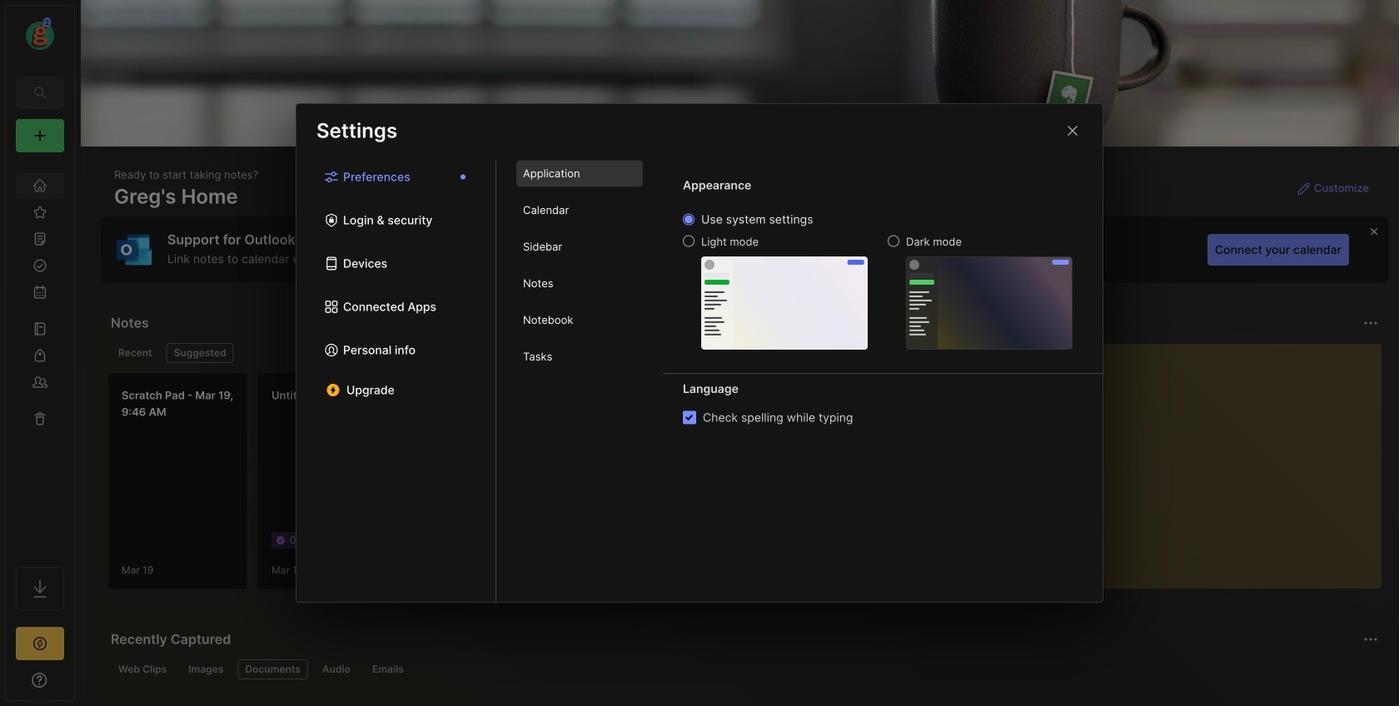 Task type: describe. For each thing, give the bounding box(es) containing it.
edit search image
[[30, 82, 50, 102]]



Task type: vqa. For each thing, say whether or not it's contained in the screenshot.
"checkbox" on the left of the page
yes



Task type: locate. For each thing, give the bounding box(es) containing it.
option group
[[683, 212, 1073, 350]]

upgrade image
[[30, 634, 50, 654]]

tab
[[516, 160, 643, 187], [516, 197, 643, 224], [516, 234, 643, 260], [516, 270, 643, 297], [516, 307, 643, 334], [111, 343, 160, 363], [166, 343, 234, 363], [516, 343, 643, 370], [111, 660, 174, 680], [181, 660, 231, 680], [238, 660, 308, 680], [315, 660, 358, 680], [365, 660, 411, 680]]

None radio
[[683, 214, 695, 225], [683, 235, 695, 247], [683, 214, 695, 225], [683, 235, 695, 247]]

main element
[[0, 0, 80, 706]]

Start writing… text field
[[985, 344, 1381, 575]]

None radio
[[888, 235, 899, 247]]

None checkbox
[[683, 411, 696, 424]]

tree inside main element
[[6, 162, 74, 552]]

close image
[[1063, 121, 1083, 141]]

tree
[[6, 162, 74, 552]]

row group
[[107, 373, 1399, 600]]

tab list
[[296, 160, 496, 602], [496, 160, 663, 602], [111, 343, 944, 363], [111, 660, 1376, 680]]

home image
[[32, 177, 48, 194]]



